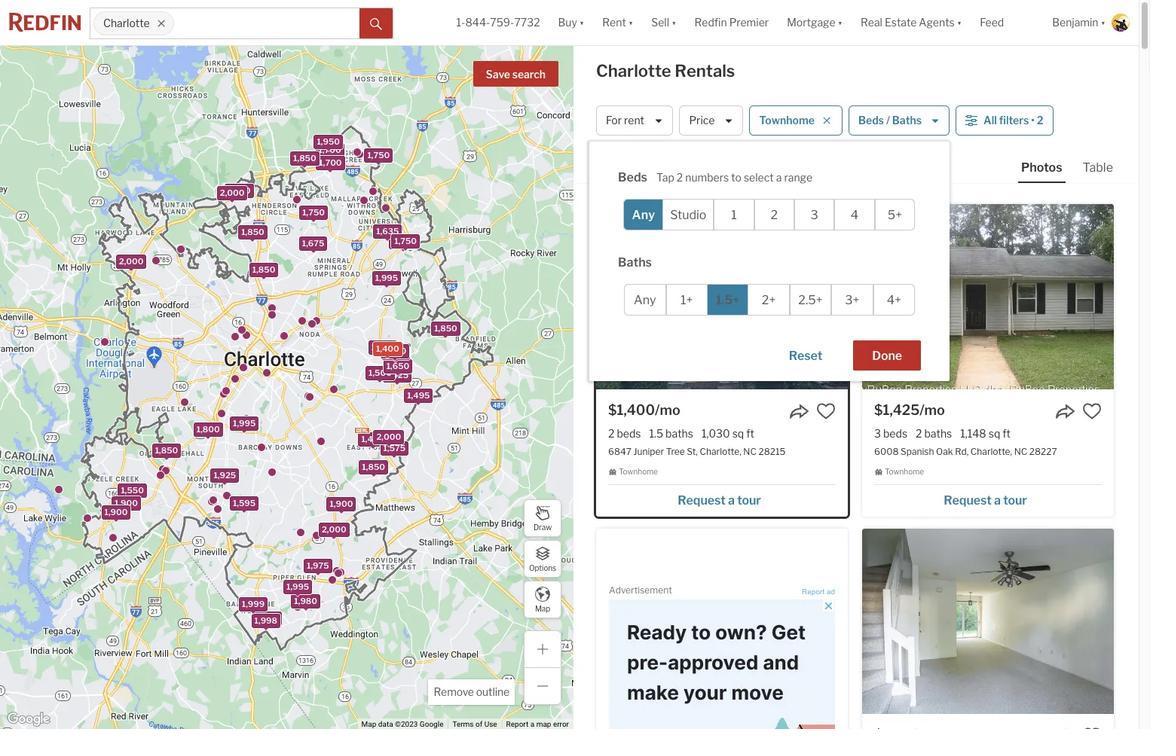 Task type: locate. For each thing, give the bounding box(es) containing it.
2 request a tour button from the left
[[875, 488, 1102, 511]]

baths
[[666, 427, 694, 440], [925, 427, 952, 440]]

1 request a tour from the left
[[678, 494, 761, 508]]

▾ right "mortgage"
[[838, 16, 843, 29]]

st,
[[687, 447, 698, 458]]

28227
[[1030, 447, 1058, 458]]

charlotte left remove charlotte icon at the top left
[[103, 17, 150, 30]]

3+ radio
[[832, 284, 874, 316]]

1-844-759-7732 link
[[457, 16, 540, 29]]

1 horizontal spatial 3
[[875, 427, 881, 440]]

0 horizontal spatial nc
[[744, 447, 757, 458]]

2 /mo from the left
[[920, 403, 945, 418]]

sell ▾ button
[[652, 0, 677, 45]]

rent
[[624, 114, 645, 127]]

1 horizontal spatial /mo
[[920, 403, 945, 418]]

ft right 1,030
[[747, 427, 755, 440]]

report inside report ad button
[[802, 588, 825, 596]]

of
[[476, 721, 483, 729]]

0 vertical spatial any
[[632, 208, 655, 222]]

0 horizontal spatial /mo
[[655, 403, 681, 418]]

request a tour down 6008 spanish oak rd, charlotte, nc 28227
[[944, 494, 1027, 508]]

2 tour from the left
[[1004, 494, 1027, 508]]

ft
[[747, 427, 755, 440], [1003, 427, 1011, 440]]

1 baths from the left
[[666, 427, 694, 440]]

real estate agents ▾ link
[[861, 0, 962, 45]]

1,595
[[386, 360, 409, 371], [233, 498, 255, 509]]

option group
[[624, 199, 915, 231], [624, 284, 915, 316]]

beds up 6008
[[884, 427, 908, 440]]

tour
[[737, 494, 761, 508], [1004, 494, 1027, 508]]

favorite button image for $1,400 /mo
[[817, 402, 836, 421]]

0 horizontal spatial request a tour
[[678, 494, 761, 508]]

buy ▾
[[558, 16, 585, 29]]

sq
[[733, 427, 744, 440], [989, 427, 1001, 440]]

0 vertical spatial 1,925
[[384, 347, 407, 358]]

0 horizontal spatial tour
[[737, 494, 761, 508]]

3 for 3 beds
[[875, 427, 881, 440]]

1,425
[[386, 370, 408, 380]]

1 horizontal spatial request a tour button
[[875, 488, 1102, 511]]

sq right 1,148
[[989, 427, 1001, 440]]

4 ▾ from the left
[[838, 16, 843, 29]]

townhome down juniper
[[619, 468, 658, 477]]

price
[[689, 114, 715, 127]]

request a tour button for $1,400 /mo
[[608, 488, 836, 511]]

request a tour button
[[608, 488, 836, 511], [875, 488, 1102, 511]]

charlotte up rent
[[596, 61, 671, 81]]

1 sq from the left
[[733, 427, 744, 440]]

0 horizontal spatial favorite button checkbox
[[817, 402, 836, 421]]

1 horizontal spatial beds
[[884, 427, 908, 440]]

0 vertical spatial beds
[[859, 114, 884, 127]]

save search button
[[473, 61, 559, 87]]

2 vertical spatial 1,700
[[228, 185, 250, 196]]

redfin premier
[[695, 16, 769, 29]]

1 horizontal spatial charlotte,
[[971, 447, 1013, 458]]

beds left tap
[[618, 170, 648, 185]]

google image
[[4, 710, 54, 730]]

1 horizontal spatial request a tour
[[944, 494, 1027, 508]]

1 vertical spatial charlotte
[[596, 61, 671, 81]]

report left map
[[506, 721, 529, 729]]

table
[[1083, 161, 1114, 175]]

1 horizontal spatial 1,750
[[367, 149, 390, 160]]

remove outline
[[434, 686, 510, 699]]

1,980
[[294, 596, 317, 607]]

a left range
[[776, 171, 782, 184]]

/mo up 1.5 baths
[[655, 403, 681, 418]]

charlotte, down 1,030
[[700, 447, 742, 458]]

/mo up 2 baths at the bottom right of page
[[920, 403, 945, 418]]

2 right the •
[[1037, 114, 1044, 127]]

buy ▾ button
[[558, 0, 585, 45]]

charlotte, for $1,400 /mo
[[700, 447, 742, 458]]

2 beds from the left
[[884, 427, 908, 440]]

favorite button image
[[1083, 727, 1102, 730]]

0 horizontal spatial map
[[362, 721, 376, 729]]

2 charlotte, from the left
[[971, 447, 1013, 458]]

a left map
[[531, 721, 535, 729]]

baths up any radio
[[618, 256, 652, 270]]

favorite button image
[[817, 402, 836, 421], [1083, 402, 1102, 421]]

1 vertical spatial 1,750
[[302, 207, 325, 218]]

1,975
[[306, 560, 329, 571]]

1,650
[[386, 361, 409, 371]]

beds for $1,400
[[617, 427, 641, 440]]

1 horizontal spatial baths
[[925, 427, 952, 440]]

photo of 6847 juniper tree st, charlotte, nc 28215 image
[[596, 204, 848, 390]]

0 horizontal spatial sq
[[733, 427, 744, 440]]

0 vertical spatial report
[[802, 588, 825, 596]]

▾ right agents
[[957, 16, 962, 29]]

request a tour for $1,425 /mo
[[944, 494, 1027, 508]]

1 vertical spatial 1,595
[[233, 498, 255, 509]]

ft right 1,148
[[1003, 427, 1011, 440]]

all filters • 2 button
[[956, 106, 1054, 136]]

charlotte, down 1,148 sq ft
[[971, 447, 1013, 458]]

request a tour button down 6847 juniper tree st, charlotte, nc 28215
[[608, 488, 836, 511]]

report left the ad
[[802, 588, 825, 596]]

2 up spanish
[[916, 427, 922, 440]]

2 beds
[[608, 427, 641, 440]]

any for studio
[[632, 208, 655, 222]]

2 baths from the left
[[925, 427, 952, 440]]

3 ▾ from the left
[[672, 16, 677, 29]]

map for map data ©2023 google
[[362, 721, 376, 729]]

draw
[[534, 523, 552, 532]]

2 horizontal spatial townhome
[[885, 468, 924, 477]]

1,995 up 1,980
[[286, 582, 309, 592]]

2 ft from the left
[[1003, 427, 1011, 440]]

remove charlotte image
[[157, 19, 166, 28]]

options
[[529, 564, 556, 573]]

for rent
[[606, 114, 645, 127]]

townhome down spanish
[[885, 468, 924, 477]]

2 request from the left
[[944, 494, 992, 508]]

2 favorite button image from the left
[[1083, 402, 1102, 421]]

4
[[851, 208, 859, 222]]

nc left 28215
[[744, 447, 757, 458]]

3
[[811, 208, 819, 222], [875, 427, 881, 440]]

1 horizontal spatial map
[[535, 604, 550, 613]]

request down 6008 spanish oak rd, charlotte, nc 28227
[[944, 494, 992, 508]]

report ad button
[[802, 588, 835, 599]]

Studio checkbox
[[663, 199, 714, 231]]

1 nc from the left
[[744, 447, 757, 458]]

sq right 1,030
[[733, 427, 744, 440]]

baths up tree
[[666, 427, 694, 440]]

▾ right buy
[[580, 16, 585, 29]]

townhome
[[760, 114, 815, 127], [619, 468, 658, 477], [885, 468, 924, 477]]

request a tour button for $1,425 /mo
[[875, 488, 1102, 511]]

0 horizontal spatial townhome
[[619, 468, 658, 477]]

2 request a tour from the left
[[944, 494, 1027, 508]]

request a tour down 6847 juniper tree st, charlotte, nc 28215
[[678, 494, 761, 508]]

1 request a tour button from the left
[[608, 488, 836, 511]]

1,599
[[319, 157, 342, 168]]

townhome inside button
[[760, 114, 815, 127]]

6 ▾ from the left
[[1101, 16, 1106, 29]]

0 vertical spatial charlotte
[[103, 17, 150, 30]]

submit search image
[[370, 18, 382, 30]]

▾ right rent at the right top of page
[[629, 16, 634, 29]]

1 vertical spatial report
[[506, 721, 529, 729]]

2 inside option
[[771, 208, 778, 222]]

844-
[[466, 16, 490, 29]]

price button
[[680, 106, 744, 136]]

baths up oak
[[925, 427, 952, 440]]

map for map
[[535, 604, 550, 613]]

0 vertical spatial map
[[535, 604, 550, 613]]

beds / baths
[[859, 114, 922, 127]]

0 vertical spatial baths
[[893, 114, 922, 127]]

tour down 28215
[[737, 494, 761, 508]]

1 horizontal spatial 1,925
[[384, 347, 407, 358]]

beds inside dialog
[[618, 170, 648, 185]]

map data ©2023 google
[[362, 721, 444, 729]]

map left data
[[362, 721, 376, 729]]

▾
[[580, 16, 585, 29], [629, 16, 634, 29], [672, 16, 677, 29], [838, 16, 843, 29], [957, 16, 962, 29], [1101, 16, 1106, 29]]

dialog containing beds
[[590, 142, 950, 381]]

3 checkbox
[[795, 199, 835, 231]]

0 horizontal spatial ft
[[747, 427, 755, 440]]

reset
[[789, 349, 823, 363]]

1,495
[[407, 390, 430, 401]]

1,995 down 1,999
[[255, 613, 278, 624]]

1-844-759-7732
[[457, 16, 540, 29]]

map region
[[0, 45, 632, 730]]

0 horizontal spatial beds
[[618, 170, 648, 185]]

1,850
[[293, 152, 316, 163], [241, 226, 264, 237], [252, 264, 275, 275], [434, 323, 457, 333], [155, 445, 178, 456], [362, 462, 385, 472]]

sq for $1,425 /mo
[[989, 427, 1001, 440]]

1 favorite button image from the left
[[817, 402, 836, 421]]

favorite button checkbox
[[817, 402, 836, 421], [1083, 727, 1102, 730]]

2.5+
[[799, 293, 823, 307]]

1 ft from the left
[[747, 427, 755, 440]]

done button
[[854, 341, 921, 371]]

2 inside button
[[1037, 114, 1044, 127]]

1 vertical spatial baths
[[618, 256, 652, 270]]

3 up 6008
[[875, 427, 881, 440]]

1,999
[[241, 599, 264, 610]]

1 ▾ from the left
[[580, 16, 585, 29]]

1 horizontal spatial townhome
[[760, 114, 815, 127]]

request a tour button down 6008 spanish oak rd, charlotte, nc 28227
[[875, 488, 1102, 511]]

a down 6008 spanish oak rd, charlotte, nc 28227
[[995, 494, 1001, 508]]

/
[[887, 114, 890, 127]]

tap
[[657, 171, 675, 184]]

2 checkbox
[[754, 199, 795, 231]]

3 inside 3 checkbox
[[811, 208, 819, 222]]

map
[[535, 604, 550, 613], [362, 721, 376, 729]]

2 ▾ from the left
[[629, 16, 634, 29]]

None search field
[[174, 8, 360, 38]]

baths for $1,400 /mo
[[666, 427, 694, 440]]

▾ left the user photo
[[1101, 16, 1106, 29]]

1 beds from the left
[[617, 427, 641, 440]]

next button image
[[821, 290, 836, 305]]

feed
[[980, 16, 1004, 29]]

photo of 6008 spanish oak rd, charlotte, nc 28227 image
[[863, 204, 1114, 390]]

0 vertical spatial 1,750
[[367, 149, 390, 160]]

1 horizontal spatial 1,595
[[386, 360, 409, 371]]

1 horizontal spatial ft
[[1003, 427, 1011, 440]]

range
[[784, 171, 813, 184]]

mortgage ▾
[[787, 16, 843, 29]]

0 vertical spatial 1,700
[[318, 145, 341, 155]]

tour down 6008 spanish oak rd, charlotte, nc 28227
[[1004, 494, 1027, 508]]

charlotte for charlotte
[[103, 17, 150, 30]]

any left 1+
[[634, 293, 656, 307]]

select
[[744, 171, 774, 184]]

3 right 2 option on the top right of the page
[[811, 208, 819, 222]]

1 horizontal spatial beds
[[859, 114, 884, 127]]

3 for 3
[[811, 208, 819, 222]]

6008 spanish oak rd, charlotte, nc 28227
[[875, 447, 1058, 458]]

beds for $1,425
[[884, 427, 908, 440]]

3+
[[845, 293, 860, 307]]

$1,425
[[875, 403, 920, 418]]

1 horizontal spatial tour
[[1004, 494, 1027, 508]]

0 horizontal spatial charlotte,
[[700, 447, 742, 458]]

nc for $1,400 /mo
[[744, 447, 757, 458]]

1 horizontal spatial nc
[[1015, 447, 1028, 458]]

any left studio
[[632, 208, 655, 222]]

report ad
[[802, 588, 835, 596]]

any inside option
[[632, 208, 655, 222]]

0 horizontal spatial report
[[506, 721, 529, 729]]

beds up 6847
[[617, 427, 641, 440]]

2 vertical spatial 1,750
[[394, 235, 417, 246]]

0 vertical spatial 3
[[811, 208, 819, 222]]

1 tour from the left
[[737, 494, 761, 508]]

beds left /
[[859, 114, 884, 127]]

1 vertical spatial 1,700
[[319, 157, 342, 168]]

1 horizontal spatial favorite button image
[[1083, 402, 1102, 421]]

2 nc from the left
[[1015, 447, 1028, 458]]

1 /mo from the left
[[655, 403, 681, 418]]

1,675
[[302, 238, 324, 249]]

beds inside button
[[859, 114, 884, 127]]

0 vertical spatial favorite button checkbox
[[817, 402, 836, 421]]

1 horizontal spatial charlotte
[[596, 61, 671, 81]]

1 vertical spatial any
[[634, 293, 656, 307]]

1,800
[[196, 424, 220, 435]]

▾ for mortgage ▾
[[838, 16, 843, 29]]

4+
[[887, 293, 902, 307]]

0 horizontal spatial request
[[678, 494, 726, 508]]

0 horizontal spatial beds
[[617, 427, 641, 440]]

▾ right the sell
[[672, 16, 677, 29]]

1,925 up 1,650
[[384, 347, 407, 358]]

mortgage
[[787, 16, 836, 29]]

1 horizontal spatial favorite button checkbox
[[1083, 727, 1102, 730]]

map inside button
[[535, 604, 550, 613]]

1+ radio
[[666, 284, 708, 316]]

charlotte
[[103, 17, 150, 30], [596, 61, 671, 81]]

1,925 down 1,800
[[213, 470, 236, 481]]

0 horizontal spatial baths
[[666, 427, 694, 440]]

1 charlotte, from the left
[[700, 447, 742, 458]]

1 vertical spatial 3
[[875, 427, 881, 440]]

request down 6847 juniper tree st, charlotte, nc 28215
[[678, 494, 726, 508]]

remove townhome image
[[823, 116, 832, 125]]

1 vertical spatial map
[[362, 721, 376, 729]]

1
[[731, 208, 737, 222]]

1 vertical spatial beds
[[618, 170, 648, 185]]

0 horizontal spatial favorite button image
[[817, 402, 836, 421]]

options button
[[524, 541, 562, 578]]

▾ for buy ▾
[[580, 16, 585, 29]]

1,700
[[318, 145, 341, 155], [319, 157, 342, 168], [228, 185, 250, 196]]

map down options
[[535, 604, 550, 613]]

sq for $1,400 /mo
[[733, 427, 744, 440]]

nc left 28227
[[1015, 447, 1028, 458]]

a inside dialog
[[776, 171, 782, 184]]

dialog
[[590, 142, 950, 381]]

2 sq from the left
[[989, 427, 1001, 440]]

report for report a map error
[[506, 721, 529, 729]]

townhome left remove townhome icon
[[760, 114, 815, 127]]

▾ for rent ▾
[[629, 16, 634, 29]]

1 horizontal spatial baths
[[893, 114, 922, 127]]

1,750
[[367, 149, 390, 160], [302, 207, 325, 218], [394, 235, 417, 246]]

/mo for $1,400
[[655, 403, 681, 418]]

2 down 'select'
[[771, 208, 778, 222]]

request for $1,425 /mo
[[944, 494, 992, 508]]

tour for $1,425 /mo
[[1004, 494, 1027, 508]]

1 checkbox
[[714, 199, 754, 231]]

0 horizontal spatial 3
[[811, 208, 819, 222]]

baths
[[893, 114, 922, 127], [618, 256, 652, 270]]

1 horizontal spatial request
[[944, 494, 992, 508]]

baths right /
[[893, 114, 922, 127]]

1 vertical spatial 1,925
[[213, 470, 236, 481]]

any
[[632, 208, 655, 222], [634, 293, 656, 307]]

©2023
[[395, 721, 418, 729]]

0 horizontal spatial baths
[[618, 256, 652, 270]]

0 horizontal spatial request a tour button
[[608, 488, 836, 511]]

2 up 6847
[[608, 427, 615, 440]]

data
[[378, 721, 393, 729]]

for rent button
[[596, 106, 674, 136]]

0 horizontal spatial charlotte
[[103, 17, 150, 30]]

1 horizontal spatial report
[[802, 588, 825, 596]]

Any checkbox
[[624, 199, 664, 231]]

any inside radio
[[634, 293, 656, 307]]

1,400
[[376, 344, 399, 354]]

1 request from the left
[[678, 494, 726, 508]]

/mo for $1,425
[[920, 403, 945, 418]]

0 horizontal spatial 1,925
[[213, 470, 236, 481]]

1,995 down 1,450
[[375, 272, 398, 283]]

0 horizontal spatial 1,750
[[302, 207, 325, 218]]

1 horizontal spatial sq
[[989, 427, 1001, 440]]



Task type: describe. For each thing, give the bounding box(es) containing it.
5+
[[888, 208, 903, 222]]

2+
[[762, 293, 776, 307]]

rentals
[[675, 61, 735, 81]]

1,635
[[376, 225, 399, 236]]

rent ▾
[[603, 16, 634, 29]]

spanish
[[901, 447, 935, 458]]

2 for 2 baths
[[916, 427, 922, 440]]

1 vertical spatial option group
[[624, 284, 915, 316]]

2 for 2 beds
[[608, 427, 615, 440]]

6847
[[608, 447, 632, 458]]

1,995 right 1,800
[[233, 418, 255, 428]]

baths for $1,425 /mo
[[925, 427, 952, 440]]

townhome for $1,400 /mo
[[619, 468, 658, 477]]

1,030 sq ft
[[702, 427, 755, 440]]

favorite button checkbox
[[1083, 402, 1102, 421]]

1,148 sq ft
[[961, 427, 1011, 440]]

3 beds
[[875, 427, 908, 440]]

estate
[[885, 16, 917, 29]]

5+ checkbox
[[875, 199, 915, 231]]

request a tour for $1,400 /mo
[[678, 494, 761, 508]]

▾ for sell ▾
[[672, 16, 677, 29]]

1,899
[[371, 342, 394, 353]]

rent
[[603, 16, 626, 29]]

2 horizontal spatial 1,750
[[394, 235, 417, 246]]

baths inside dialog
[[618, 256, 652, 270]]

terms
[[453, 721, 474, 729]]

filters
[[1000, 114, 1029, 127]]

1,998
[[254, 615, 277, 626]]

terms of use link
[[453, 721, 497, 729]]

save search
[[486, 68, 546, 81]]

benjamin
[[1053, 16, 1099, 29]]

charlotte rentals
[[596, 61, 735, 81]]

townhome button
[[750, 106, 843, 136]]

2.5+ radio
[[790, 284, 832, 316]]

28215
[[759, 447, 786, 458]]

numbers
[[686, 171, 729, 184]]

2 for 2
[[771, 208, 778, 222]]

for
[[606, 114, 622, 127]]

$1,400 /mo
[[608, 403, 681, 418]]

rd,
[[955, 447, 969, 458]]

1.5 baths
[[650, 427, 694, 440]]

redfin premier button
[[686, 0, 778, 45]]

mortgage ▾ button
[[778, 0, 852, 45]]

6008
[[875, 447, 899, 458]]

baths inside button
[[893, 114, 922, 127]]

tour for $1,400 /mo
[[737, 494, 761, 508]]

0 vertical spatial option group
[[624, 199, 915, 231]]

request for $1,400 /mo
[[678, 494, 726, 508]]

sell ▾ button
[[643, 0, 686, 45]]

0 horizontal spatial 1,595
[[233, 498, 255, 509]]

6847 juniper tree st, charlotte, nc 28215
[[608, 447, 786, 458]]

4+ radio
[[874, 284, 915, 316]]

benjamin ▾
[[1053, 16, 1106, 29]]

error
[[553, 721, 569, 729]]

▾ for benjamin ▾
[[1101, 16, 1106, 29]]

real estate agents ▾ button
[[852, 0, 971, 45]]

charlotte, for $1,425 /mo
[[971, 447, 1013, 458]]

user photo image
[[1112, 14, 1130, 32]]

townhome for $1,425 /mo
[[885, 468, 924, 477]]

beds for beds
[[618, 170, 648, 185]]

favorite button image for $1,425 /mo
[[1083, 402, 1102, 421]]

all
[[984, 114, 997, 127]]

tree
[[666, 447, 685, 458]]

sell ▾
[[652, 16, 677, 29]]

ft for $1,400 /mo
[[747, 427, 755, 440]]

2+ radio
[[748, 284, 790, 316]]

rent ▾ button
[[603, 0, 634, 45]]

beds for beds / baths
[[859, 114, 884, 127]]

google
[[420, 721, 444, 729]]

1.5+
[[716, 293, 740, 307]]

map
[[537, 721, 551, 729]]

charlotte for charlotte rentals
[[596, 61, 671, 81]]

redfin
[[695, 16, 727, 29]]

1.5
[[650, 427, 664, 440]]

1,550
[[121, 486, 144, 496]]

feed button
[[971, 0, 1044, 45]]

real estate agents ▾
[[861, 16, 962, 29]]

4 checkbox
[[835, 199, 875, 231]]

save
[[486, 68, 510, 81]]

premier
[[730, 16, 769, 29]]

mortgage ▾ button
[[787, 0, 843, 45]]

2 right tap
[[677, 171, 683, 184]]

$1,400
[[608, 403, 655, 418]]

advertisement
[[609, 585, 672, 596]]

report a map error
[[506, 721, 569, 729]]

2 baths
[[916, 427, 952, 440]]

1.5+ radio
[[707, 284, 749, 316]]

a down 6847 juniper tree st, charlotte, nc 28215
[[728, 494, 735, 508]]

1,148
[[961, 427, 987, 440]]

1,500
[[368, 368, 392, 378]]

1 vertical spatial favorite button checkbox
[[1083, 727, 1102, 730]]

to
[[732, 171, 742, 184]]

sell
[[652, 16, 670, 29]]

any for 1+
[[634, 293, 656, 307]]

5 ▾ from the left
[[957, 16, 962, 29]]

0 vertical spatial 1,595
[[386, 360, 409, 371]]

ad region
[[609, 600, 835, 730]]

report for report ad
[[802, 588, 825, 596]]

ft for $1,425 /mo
[[1003, 427, 1011, 440]]

real
[[861, 16, 883, 29]]

1,799
[[384, 347, 407, 357]]

1,030
[[702, 427, 730, 440]]

ad
[[827, 588, 835, 596]]

oak
[[936, 447, 953, 458]]

photo of 1754 pergola pl, charlotte, nc 28213 image
[[863, 529, 1114, 715]]

1,950
[[317, 136, 340, 147]]

photos button
[[1019, 160, 1080, 183]]

juniper
[[634, 447, 664, 458]]

759-
[[490, 16, 515, 29]]

beds / baths button
[[849, 106, 950, 136]]

nc for $1,425 /mo
[[1015, 447, 1028, 458]]

terms of use
[[453, 721, 497, 729]]

1,839
[[385, 345, 407, 356]]

reset button
[[770, 341, 842, 371]]

Any radio
[[624, 284, 666, 316]]

search
[[512, 68, 546, 81]]



Task type: vqa. For each thing, say whether or not it's contained in the screenshot.
ratings
no



